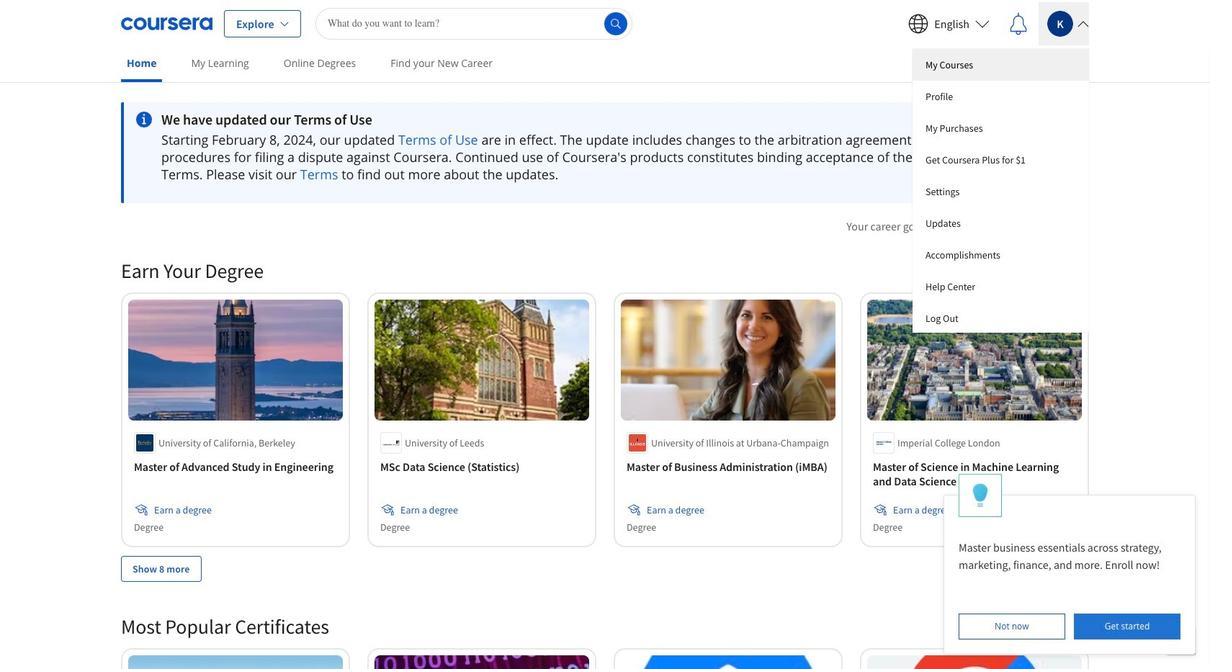 Task type: locate. For each thing, give the bounding box(es) containing it.
region
[[696, 238, 1164, 364]]

None search field
[[315, 8, 632, 39]]

menu
[[913, 49, 1089, 332]]

alice element
[[944, 474, 1196, 655]]

What do you want to learn? text field
[[315, 8, 632, 39]]

help center image
[[1173, 632, 1190, 649]]

most popular certificates collection element
[[112, 590, 1098, 669]]



Task type: vqa. For each thing, say whether or not it's contained in the screenshot.
"What do you want to learn?" Text Field
yes



Task type: describe. For each thing, give the bounding box(es) containing it.
coursera image
[[121, 12, 213, 35]]

lightbulb tip image
[[973, 483, 988, 508]]

information: we have updated our terms of use element
[[161, 111, 986, 128]]

earn your degree collection element
[[112, 235, 1098, 605]]



